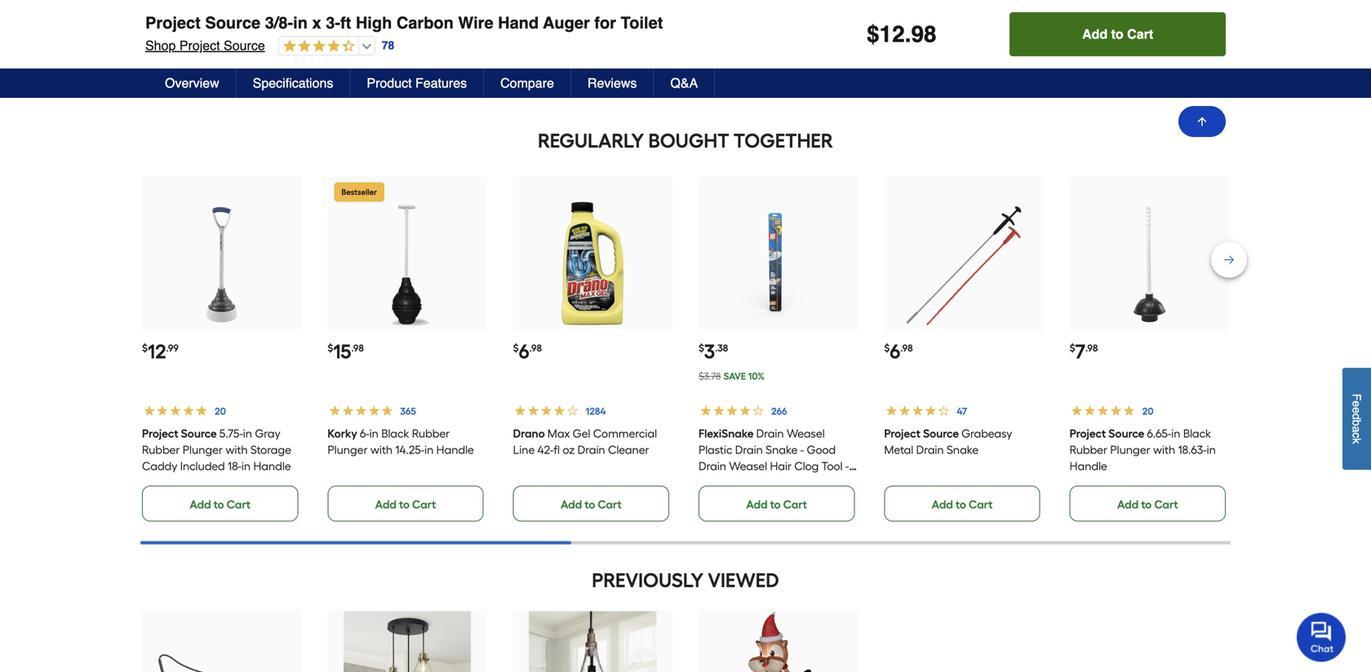 Task type: locate. For each thing, give the bounding box(es) containing it.
add inside the '3/8-in x 3-ft music wire hand auger for toilet - high carbon spring wire cable, poly safety tube, non-slip plastic grip handle add to cart'
[[561, 58, 582, 72]]

previously viewed heading
[[140, 565, 1232, 597]]

2 .98 from the left
[[530, 343, 542, 354]]

2 snake from the left
[[947, 443, 979, 457]]

features
[[416, 76, 467, 91]]

plunger
[[183, 443, 223, 457], [328, 443, 368, 457], [1111, 443, 1151, 457]]

rubber inside 5.75-in gray rubber plunger with storage caddy included 18-in handle
[[142, 443, 180, 457]]

black inside 6.65-in black rubber plunger with 18.63-in handle
[[1184, 427, 1212, 441]]

1 spring from the left
[[370, 20, 404, 33]]

clog
[[795, 460, 819, 474]]

1 6 from the left
[[519, 340, 530, 364]]

15-
[[217, 0, 231, 1]]

plastic down the 'poly'
[[513, 52, 547, 66]]

6-in black rubber plunger with 14.25-in handle
[[328, 427, 474, 457]]

add for list item containing 1/4-in x 15-ft high carbon wire hand auger for drain
[[190, 58, 211, 72]]

ft right 1/4-
[[231, 0, 239, 1]]

high right the 15-
[[242, 0, 266, 1]]

source inside the 7 list item
[[1109, 427, 1145, 441]]

1 vertical spatial 3
[[705, 340, 715, 364]]

3/8-in x 3-ft music wire hand auger for toilet - high- carbon spring wire, 3/8-in cable, 3 feet length link
[[328, 0, 487, 50], [328, 0, 481, 50]]

3- up tube,
[[589, 0, 599, 1]]

source down the 15-
[[205, 13, 261, 32]]

feet
[[373, 36, 395, 50]]

a
[[1351, 426, 1364, 433]]

1 horizontal spatial 3
[[705, 340, 715, 364]]

project inside the 7 list item
[[1070, 427, 1107, 441]]

drano max gel commercial line 42-fl oz drain cleaner image
[[529, 201, 657, 329]]

cart inside the 3 list item
[[784, 498, 808, 512]]

carbon inside 1/4-in x 15-ft high carbon wire hand auger for drain
[[142, 3, 182, 17]]

1 horizontal spatial snake
[[947, 443, 979, 457]]

snake down grabeasy
[[947, 443, 979, 457]]

auger inside the '3/8-in x 3-ft music wire hand auger for toilet - high carbon spring wire cable, poly safety tube, non-slip plastic grip handle add to cart'
[[545, 3, 577, 17]]

to inside 15 list item
[[399, 498, 410, 512]]

q&a button
[[654, 69, 716, 98]]

caddy
[[142, 460, 178, 474]]

$ inside $ 3 .38
[[699, 343, 705, 354]]

project source up caddy
[[142, 427, 217, 441]]

music inside the '3/8-in x 3-ft music wire hand auger for toilet - high carbon spring wire cable, poly safety tube, non-slip plastic grip handle add to cart'
[[610, 0, 640, 1]]

for
[[278, 3, 292, 17], [394, 3, 408, 17], [579, 3, 594, 17], [595, 13, 617, 32]]

source for 12
[[181, 427, 217, 441]]

plastic
[[513, 52, 547, 66], [699, 443, 733, 457]]

3/8- up 4.4 stars image
[[265, 13, 293, 32]]

$ inside $ 12 .99
[[142, 343, 148, 354]]

add to cart inside 12 list item
[[190, 498, 251, 512]]

drain right metal
[[917, 443, 945, 457]]

drain inside 1/4-in x 15-ft high carbon wire hand auger for drain
[[142, 20, 170, 33]]

1 black from the left
[[382, 427, 409, 441]]

3 inside "3/8-in x 3-ft music wire hand auger for toilet - high- carbon spring wire, 3/8-in cable, 3 feet length add to cart"
[[364, 36, 370, 50]]

toilet up wire,
[[411, 3, 438, 17]]

black
[[382, 427, 409, 441], [1184, 427, 1212, 441]]

add to cart
[[1083, 27, 1154, 42], [190, 58, 251, 72], [190, 498, 251, 512], [375, 498, 436, 512], [561, 498, 622, 512], [747, 498, 808, 512], [932, 498, 993, 512], [1118, 498, 1179, 512]]

- up slip
[[626, 3, 630, 17]]

plunger up included at left bottom
[[183, 443, 223, 457]]

spring
[[370, 20, 404, 33], [556, 20, 590, 33]]

- left high-
[[441, 3, 444, 17]]

black up "14.25-"
[[382, 427, 409, 441]]

toilet inside the '3/8-in x 3-ft music wire hand auger for toilet - high carbon spring wire cable, poly safety tube, non-slip plastic grip handle add to cart'
[[596, 3, 624, 17]]

3- up 4.4 stars image
[[326, 13, 341, 32]]

snake up hair
[[766, 443, 798, 457]]

$ for grabeasy metal drain snake
[[885, 343, 890, 354]]

2 horizontal spatial project source
[[1070, 427, 1145, 441]]

1 horizontal spatial 3-
[[404, 0, 413, 1]]

list item
[[142, 0, 302, 82], [328, 0, 487, 82], [513, 0, 673, 82]]

compare button
[[484, 69, 572, 98]]

3 list item from the left
[[513, 0, 673, 82]]

previously
[[592, 569, 704, 593]]

1 vertical spatial 12
[[148, 340, 166, 364]]

cable, inside the '3/8-in x 3-ft music wire hand auger for toilet - high carbon spring wire cable, poly safety tube, non-slip plastic grip handle add to cart'
[[620, 20, 653, 33]]

shop project source
[[145, 38, 265, 53]]

with inside 6-in black rubber plunger with 14.25-in handle
[[371, 443, 393, 457]]

bought
[[649, 129, 730, 153]]

overview button
[[149, 69, 237, 98]]

spring inside the '3/8-in x 3-ft music wire hand auger for toilet - high carbon spring wire cable, poly safety tube, non-slip plastic grip handle add to cart'
[[556, 20, 590, 33]]

carbon up the 'poly'
[[513, 20, 553, 33]]

add inside the 7 list item
[[1118, 498, 1139, 512]]

1 vertical spatial cable,
[[328, 36, 361, 50]]

3 left feet on the left
[[364, 36, 370, 50]]

.98 inside $ 7 .98
[[1086, 343, 1099, 354]]

.98
[[352, 343, 364, 354], [530, 343, 542, 354], [901, 343, 914, 354], [1086, 343, 1099, 354]]

0 horizontal spatial music
[[424, 0, 454, 1]]

2 horizontal spatial 3-
[[589, 0, 599, 1]]

wire,
[[407, 20, 433, 33]]

source inside 12 list item
[[181, 427, 217, 441]]

toilet up slip
[[621, 13, 663, 32]]

1 plunger from the left
[[183, 443, 223, 457]]

carbon inside "3/8-in x 3-ft music wire hand auger for toilet - high- carbon spring wire, 3/8-in cable, 3 feet length add to cart"
[[328, 20, 368, 33]]

1 horizontal spatial spring
[[556, 20, 590, 33]]

ft up 4.4 stars image
[[341, 13, 351, 32]]

x inside "3/8-in x 3-ft music wire hand auger for toilet - high- carbon spring wire, 3/8-in cable, 3 feet length add to cart"
[[395, 0, 401, 1]]

snake
[[766, 443, 798, 457], [947, 443, 979, 457]]

plastic down flexisnake
[[699, 443, 733, 457]]

e up b
[[1351, 407, 1364, 414]]

toilet for wire
[[596, 3, 624, 17]]

weasel up good
[[787, 427, 825, 441]]

gel
[[573, 427, 591, 441]]

1 horizontal spatial list item
[[328, 0, 487, 82]]

6
[[519, 340, 530, 364], [890, 340, 901, 364]]

0 horizontal spatial project source
[[142, 427, 217, 441]]

ft inside 1/4-in x 15-ft high carbon wire hand auger for drain
[[231, 0, 239, 1]]

spring up feet on the left
[[370, 20, 404, 33]]

for up tube,
[[579, 3, 594, 17]]

hand
[[212, 3, 241, 17], [328, 3, 357, 17], [513, 3, 542, 17], [498, 13, 539, 32]]

carbon up 4.4 stars image
[[328, 20, 368, 33]]

add for 15 list item
[[375, 498, 397, 512]]

high-
[[447, 3, 475, 17]]

12 for .99
[[148, 340, 166, 364]]

line
[[513, 443, 535, 457]]

1/4-
[[179, 0, 197, 1]]

wire up high-
[[457, 0, 481, 1]]

project source 5.75-in gray rubber plunger with storage caddy included 18-in handle image
[[158, 201, 286, 329]]

carbon up length
[[397, 13, 454, 32]]

1 horizontal spatial with
[[371, 443, 393, 457]]

2 horizontal spatial with
[[1154, 443, 1176, 457]]

ft for 3/8-in x 3-ft music wire hand auger for toilet - high carbon spring wire cable, poly safety tube, non-slip plastic grip handle add to cart
[[599, 0, 607, 1]]

2 horizontal spatial high
[[633, 3, 657, 17]]

drain weasel plastic drain snake - good drain weasel hair clog tool - instantly fixes clogged drains
[[699, 427, 854, 490]]

cable, left feet on the left
[[328, 36, 361, 50]]

0 vertical spatial 12
[[880, 21, 905, 47]]

0 horizontal spatial 3-
[[326, 13, 341, 32]]

.98 for 6.65-in black rubber plunger with 18.63-in handle
[[1086, 343, 1099, 354]]

4 .98 from the left
[[1086, 343, 1099, 354]]

0 horizontal spatial spring
[[370, 20, 404, 33]]

source left 5.75-
[[181, 427, 217, 441]]

1 6 list item from the left
[[513, 177, 673, 522]]

music inside "3/8-in x 3-ft music wire hand auger for toilet - high- carbon spring wire, 3/8-in cable, 3 feet length add to cart"
[[424, 0, 454, 1]]

plastic inside drain weasel plastic drain snake - good drain weasel hair clog tool - instantly fixes clogged drains
[[699, 443, 733, 457]]

with down 6.65-
[[1154, 443, 1176, 457]]

6 list item
[[513, 177, 673, 522], [885, 177, 1044, 522]]

music for high-
[[424, 0, 454, 1]]

rubber inside 6-in black rubber plunger with 14.25-in handle
[[412, 427, 450, 441]]

.98 for max gel commercial line 42-fl oz drain cleaner
[[530, 343, 542, 354]]

to inside "3/8-in x 3-ft music wire hand auger for toilet - high- carbon spring wire, 3/8-in cable, 3 feet length add to cart"
[[399, 58, 410, 72]]

- right tool on the right bottom of the page
[[846, 460, 850, 474]]

0 horizontal spatial rubber
[[142, 443, 180, 457]]

ft inside the '3/8-in x 3-ft music wire hand auger for toilet - high carbon spring wire cable, poly safety tube, non-slip plastic grip handle add to cart'
[[599, 0, 607, 1]]

compare
[[501, 76, 554, 91]]

5.75-
[[219, 427, 243, 441]]

0 horizontal spatial $ 6 .98
[[513, 340, 542, 364]]

wire down 1/4-
[[185, 3, 209, 17]]

x inside the '3/8-in x 3-ft music wire hand auger for toilet - high carbon spring wire cable, poly safety tube, non-slip plastic grip handle add to cart'
[[581, 0, 587, 1]]

carbon
[[142, 3, 182, 17], [397, 13, 454, 32], [328, 20, 368, 33], [513, 20, 553, 33]]

drain
[[142, 20, 170, 33], [757, 427, 784, 441], [578, 443, 606, 457], [736, 443, 763, 457], [917, 443, 945, 457], [699, 460, 727, 474]]

$ inside $ 7 .98
[[1070, 343, 1076, 354]]

project up caddy
[[142, 427, 178, 441]]

$ 7 .98
[[1070, 340, 1099, 364]]

source for 7
[[1109, 427, 1145, 441]]

2 horizontal spatial rubber
[[1070, 443, 1108, 457]]

ft up the project source 3/8-in x 3-ft high carbon wire hand auger for toilet on the top left
[[413, 0, 421, 1]]

project source for 7
[[1070, 427, 1145, 441]]

- inside the '3/8-in x 3-ft music wire hand auger for toilet - high carbon spring wire cable, poly safety tube, non-slip plastic grip handle add to cart'
[[626, 3, 630, 17]]

high inside the '3/8-in x 3-ft music wire hand auger for toilet - high carbon spring wire cable, poly safety tube, non-slip plastic grip handle add to cart'
[[633, 3, 657, 17]]

add
[[1083, 27, 1108, 42], [190, 58, 211, 72], [375, 58, 397, 72], [561, 58, 582, 72], [190, 498, 211, 512], [375, 498, 397, 512], [561, 498, 582, 512], [747, 498, 768, 512], [932, 498, 954, 512], [1118, 498, 1139, 512]]

handle inside the '3/8-in x 3-ft music wire hand auger for toilet - high carbon spring wire cable, poly safety tube, non-slip plastic grip handle add to cart'
[[575, 52, 613, 66]]

add inside 12 list item
[[190, 498, 211, 512]]

project left 6.65-
[[1070, 427, 1107, 441]]

cable, up slip
[[620, 20, 653, 33]]

0 vertical spatial plastic
[[513, 52, 547, 66]]

3/8-
[[363, 0, 383, 1], [549, 0, 569, 1], [265, 13, 293, 32], [436, 20, 457, 33]]

specifications button
[[237, 69, 351, 98]]

plunger down 6.65-
[[1111, 443, 1151, 457]]

with up 18-
[[226, 443, 248, 457]]

6 for grabeasy metal drain snake
[[890, 340, 901, 364]]

x
[[209, 0, 214, 1], [395, 0, 401, 1], [581, 0, 587, 1], [312, 13, 321, 32]]

cart
[[1128, 27, 1154, 42], [227, 58, 251, 72], [412, 58, 436, 72], [598, 58, 622, 72], [227, 498, 251, 512], [412, 498, 436, 512], [598, 498, 622, 512], [784, 498, 808, 512], [969, 498, 993, 512], [1155, 498, 1179, 512]]

with
[[226, 443, 248, 457], [371, 443, 393, 457], [1154, 443, 1176, 457]]

12 inside list item
[[148, 340, 166, 364]]

included
[[180, 460, 225, 474]]

to
[[1112, 27, 1124, 42], [214, 58, 224, 72], [399, 58, 410, 72], [585, 58, 596, 72], [214, 498, 224, 512], [399, 498, 410, 512], [585, 498, 596, 512], [771, 498, 781, 512], [956, 498, 967, 512], [1142, 498, 1152, 512]]

1 horizontal spatial 6
[[890, 340, 901, 364]]

hand inside the '3/8-in x 3-ft music wire hand auger for toilet - high carbon spring wire cable, poly safety tube, non-slip plastic grip handle add to cart'
[[513, 3, 542, 17]]

max
[[548, 427, 570, 441]]

project down 1/4-in x 15-ft high carbon wire hand auger for drain
[[180, 38, 220, 53]]

music up non- at the top
[[610, 0, 640, 1]]

spring up tube,
[[556, 20, 590, 33]]

drain up the instantly
[[699, 460, 727, 474]]

2 horizontal spatial plunger
[[1111, 443, 1151, 457]]

add to cart inside the 3 list item
[[747, 498, 808, 512]]

3 project source from the left
[[1070, 427, 1145, 441]]

holiday living 6.5-ft animatronic lighted christmas inflatable image
[[715, 612, 843, 673]]

0 horizontal spatial black
[[382, 427, 409, 441]]

good
[[807, 443, 836, 457]]

weasel up fixes
[[730, 460, 768, 474]]

3 plunger from the left
[[1111, 443, 1151, 457]]

1 .98 from the left
[[352, 343, 364, 354]]

reviews
[[588, 76, 637, 91]]

0 horizontal spatial 6
[[519, 340, 530, 364]]

list item containing 1/4-in x 15-ft high carbon wire hand auger for drain
[[142, 0, 302, 82]]

1/4-in x 15-ft high carbon wire hand auger for drain link
[[142, 0, 302, 35], [142, 0, 292, 33]]

project source
[[142, 427, 217, 441], [885, 427, 960, 441], [1070, 427, 1145, 441]]

cart inside button
[[1128, 27, 1154, 42]]

cart inside 12 list item
[[227, 498, 251, 512]]

viewed
[[708, 569, 780, 593]]

source inside 6 list item
[[924, 427, 960, 441]]

save
[[724, 371, 747, 383]]

high up feet on the left
[[356, 13, 392, 32]]

e up the d in the right bottom of the page
[[1351, 401, 1364, 407]]

bestseller
[[342, 187, 377, 197]]

3- inside "3/8-in x 3-ft music wire hand auger for toilet - high- carbon spring wire, 3/8-in cable, 3 feet length add to cart"
[[404, 0, 413, 1]]

rubber for 12
[[142, 443, 180, 457]]

project source grabeasy metal drain snake image
[[901, 201, 1028, 329]]

0 horizontal spatial 6 list item
[[513, 177, 673, 522]]

plunger inside 6.65-in black rubber plunger with 18.63-in handle
[[1111, 443, 1151, 457]]

1 horizontal spatial music
[[610, 0, 640, 1]]

3/8- up the project source 3/8-in x 3-ft high carbon wire hand auger for toilet on the top left
[[363, 0, 383, 1]]

add to cart link
[[142, 46, 298, 82], [328, 46, 484, 82], [513, 46, 670, 82], [142, 486, 298, 522], [328, 486, 484, 522], [513, 486, 670, 522], [699, 486, 855, 522], [885, 486, 1041, 522], [1070, 486, 1227, 522]]

$ for 5.75-in gray rubber plunger with storage caddy included 18-in handle
[[142, 343, 148, 354]]

for up 4.4 stars image
[[278, 3, 292, 17]]

0 horizontal spatial plunger
[[183, 443, 223, 457]]

0 horizontal spatial weasel
[[730, 460, 768, 474]]

2 project source from the left
[[885, 427, 960, 441]]

2 music from the left
[[610, 0, 640, 1]]

plunger down korky
[[328, 443, 368, 457]]

2 with from the left
[[371, 443, 393, 457]]

add for second 6 list item from right
[[561, 498, 582, 512]]

3- up the project source 3/8-in x 3-ft high carbon wire hand auger for toilet on the top left
[[404, 0, 413, 1]]

project source up metal
[[885, 427, 960, 441]]

add for the 3 list item
[[747, 498, 768, 512]]

poly
[[513, 36, 535, 50]]

3 up $3.78
[[705, 340, 715, 364]]

add for the 7 list item
[[1118, 498, 1139, 512]]

$ 6 .98
[[513, 340, 542, 364], [885, 340, 914, 364]]

rubber for 7
[[1070, 443, 1108, 457]]

0 vertical spatial cable,
[[620, 20, 653, 33]]

ft
[[231, 0, 239, 1], [413, 0, 421, 1], [599, 0, 607, 1], [341, 13, 351, 32]]

music up high-
[[424, 0, 454, 1]]

12
[[880, 21, 905, 47], [148, 340, 166, 364]]

for inside the '3/8-in x 3-ft music wire hand auger for toilet - high carbon spring wire cable, poly safety tube, non-slip plastic grip handle add to cart'
[[579, 3, 594, 17]]

with for 7
[[1154, 443, 1176, 457]]

ft inside "3/8-in x 3-ft music wire hand auger for toilet - high- carbon spring wire, 3/8-in cable, 3 feet length add to cart"
[[413, 0, 421, 1]]

1 horizontal spatial rubber
[[412, 427, 450, 441]]

x inside 1/4-in x 15-ft high carbon wire hand auger for drain
[[209, 0, 214, 1]]

3
[[364, 36, 370, 50], [705, 340, 715, 364]]

with inside 6.65-in black rubber plunger with 18.63-in handle
[[1154, 443, 1176, 457]]

weasel
[[787, 427, 825, 441], [730, 460, 768, 474]]

spring inside "3/8-in x 3-ft music wire hand auger for toilet - high- carbon spring wire, 3/8-in cable, 3 feet length add to cart"
[[370, 20, 404, 33]]

fixes
[[746, 476, 770, 490]]

.98 for grabeasy metal drain snake
[[901, 343, 914, 354]]

rubber
[[412, 427, 450, 441], [142, 443, 180, 457], [1070, 443, 1108, 457]]

3 .98 from the left
[[901, 343, 914, 354]]

rubber inside 6.65-in black rubber plunger with 18.63-in handle
[[1070, 443, 1108, 457]]

1 horizontal spatial plunger
[[328, 443, 368, 457]]

- up clog
[[801, 443, 804, 457]]

add to cart link inside the 7 list item
[[1070, 486, 1227, 522]]

add to cart link inside the 3 list item
[[699, 486, 855, 522]]

drain up hair
[[757, 427, 784, 441]]

add to cart link for list item containing 3/8-in x 3-ft music wire hand auger for toilet - high carbon spring wire cable, poly safety tube, non-slip plastic grip handle
[[513, 46, 670, 82]]

plunger inside 5.75-in gray rubber plunger with storage caddy included 18-in handle
[[183, 443, 223, 457]]

0 vertical spatial 3
[[364, 36, 370, 50]]

in inside 1/4-in x 15-ft high carbon wire hand auger for drain
[[197, 0, 206, 1]]

0 horizontal spatial 12
[[148, 340, 166, 364]]

music
[[424, 0, 454, 1], [610, 0, 640, 1]]

handle inside 5.75-in gray rubber plunger with storage caddy included 18-in handle
[[254, 460, 291, 474]]

drain down gel
[[578, 443, 606, 457]]

1 horizontal spatial cable,
[[620, 20, 653, 33]]

-
[[441, 3, 444, 17], [626, 3, 630, 17], [801, 443, 804, 457], [846, 460, 850, 474]]

1 horizontal spatial 6 list item
[[885, 177, 1044, 522]]

1 project source from the left
[[142, 427, 217, 441]]

0 horizontal spatial 3
[[364, 36, 370, 50]]

15
[[333, 340, 352, 364]]

0 horizontal spatial list item
[[142, 0, 302, 82]]

1 vertical spatial plastic
[[699, 443, 733, 457]]

x for 3/8-in x 3-ft music wire hand auger for toilet - high- carbon spring wire, 3/8-in cable, 3 feet length add to cart
[[395, 0, 401, 1]]

3/8- inside the '3/8-in x 3-ft music wire hand auger for toilet - high carbon spring wire cable, poly safety tube, non-slip plastic grip handle add to cart'
[[549, 0, 569, 1]]

black inside 6-in black rubber plunger with 14.25-in handle
[[382, 427, 409, 441]]

1 horizontal spatial $ 6 .98
[[885, 340, 914, 364]]

add for 2nd 6 list item from left
[[932, 498, 954, 512]]

0 vertical spatial weasel
[[787, 427, 825, 441]]

x up tube,
[[581, 0, 587, 1]]

.98 inside $ 15 .98
[[352, 343, 364, 354]]

0 horizontal spatial snake
[[766, 443, 798, 457]]

project for 12
[[142, 427, 178, 441]]

2 list item from the left
[[328, 0, 487, 82]]

wire inside 1/4-in x 15-ft high carbon wire hand auger for drain
[[185, 3, 209, 17]]

$ inside $ 15 .98
[[328, 343, 333, 354]]

1 horizontal spatial black
[[1184, 427, 1212, 441]]

in
[[197, 0, 206, 1], [383, 0, 392, 1], [569, 0, 578, 1], [293, 13, 308, 32], [457, 20, 466, 33], [243, 427, 252, 441], [370, 427, 379, 441], [1172, 427, 1181, 441], [425, 443, 434, 457], [1208, 443, 1217, 457], [242, 460, 251, 474]]

1 snake from the left
[[766, 443, 798, 457]]

3- inside the '3/8-in x 3-ft music wire hand auger for toilet - high carbon spring wire cable, poly safety tube, non-slip plastic grip handle add to cart'
[[589, 0, 599, 1]]

high up slip
[[633, 3, 657, 17]]

with left "14.25-"
[[371, 443, 393, 457]]

black up 18.63-
[[1184, 427, 1212, 441]]

list item containing 3/8-in x 3-ft music wire hand auger for toilet - high- carbon spring wire, 3/8-in cable, 3 feet length
[[328, 0, 487, 82]]

2 $ 6 .98 from the left
[[885, 340, 914, 364]]

plunger inside 6-in black rubber plunger with 14.25-in handle
[[328, 443, 368, 457]]

toilet up non- at the top
[[596, 3, 624, 17]]

source for 6
[[924, 427, 960, 441]]

shop
[[145, 38, 176, 53]]

for up wire,
[[394, 3, 408, 17]]

wire up slip
[[643, 0, 667, 1]]

2 plunger from the left
[[328, 443, 368, 457]]

1 $ 6 .98 from the left
[[513, 340, 542, 364]]

x left the 15-
[[209, 0, 214, 1]]

project source left 6.65-
[[1070, 427, 1145, 441]]

project source 3/8-in x 3-ft high carbon wire hand auger for toilet image
[[158, 612, 286, 673]]

0 horizontal spatial high
[[242, 0, 266, 1]]

1 horizontal spatial weasel
[[787, 427, 825, 441]]

source left 6.65-
[[1109, 427, 1145, 441]]

regularly
[[538, 129, 645, 153]]

0 horizontal spatial cable,
[[328, 36, 361, 50]]

3/8- up safety
[[549, 0, 569, 1]]

2 spring from the left
[[556, 20, 590, 33]]

1 horizontal spatial project source
[[885, 427, 960, 441]]

1 horizontal spatial 12
[[880, 21, 905, 47]]

add to cart link for the 7 list item
[[1070, 486, 1227, 522]]

x up the project source 3/8-in x 3-ft high carbon wire hand auger for toilet on the top left
[[395, 0, 401, 1]]

1 music from the left
[[424, 0, 454, 1]]

auger inside 1/4-in x 15-ft high carbon wire hand auger for drain
[[243, 3, 275, 17]]

uolfin black with pine wood grain farmhouse seeded glass teardrop led mini hanging pendant light image
[[529, 612, 657, 673]]

source down 1/4-in x 15-ft high carbon wire hand auger for drain
[[224, 38, 265, 53]]

$ for 6.65-in black rubber plunger with 18.63-in handle
[[1070, 343, 1076, 354]]

add inside the 3 list item
[[747, 498, 768, 512]]

add to cart link inside 15 list item
[[328, 486, 484, 522]]

project source inside the 7 list item
[[1070, 427, 1145, 441]]

1 list item from the left
[[142, 0, 302, 82]]

$ 15 .98
[[328, 340, 364, 364]]

3 with from the left
[[1154, 443, 1176, 457]]

korky 6-in black rubber plunger with 14.25-in handle image
[[344, 201, 471, 329]]

add to cart link inside 12 list item
[[142, 486, 298, 522]]

6 for max gel commercial line 42-fl oz drain cleaner
[[519, 340, 530, 364]]

2 black from the left
[[1184, 427, 1212, 441]]

0 horizontal spatial plastic
[[513, 52, 547, 66]]

project inside 12 list item
[[142, 427, 178, 441]]

3/8- down high-
[[436, 20, 457, 33]]

source left grabeasy
[[924, 427, 960, 441]]

project source for 12
[[142, 427, 217, 441]]

project source 3/8-in x 3-ft high carbon wire hand auger for toilet
[[145, 13, 663, 32]]

ft up non- at the top
[[599, 0, 607, 1]]

project up metal
[[885, 427, 921, 441]]

1 horizontal spatial plastic
[[699, 443, 733, 457]]

2 horizontal spatial list item
[[513, 0, 673, 82]]

14.25-
[[396, 443, 425, 457]]

3- for wire,
[[404, 0, 413, 1]]

0 horizontal spatial with
[[226, 443, 248, 457]]

f
[[1351, 394, 1364, 401]]

2 6 from the left
[[890, 340, 901, 364]]

black for 15
[[382, 427, 409, 441]]

add inside 15 list item
[[375, 498, 397, 512]]

carbon down 1/4-
[[142, 3, 182, 17]]

12 for .
[[880, 21, 905, 47]]

drain up shop
[[142, 20, 170, 33]]

1 with from the left
[[226, 443, 248, 457]]

max gel commercial line 42-fl oz drain cleaner
[[513, 427, 657, 457]]



Task type: describe. For each thing, give the bounding box(es) containing it.
$3.78
[[699, 371, 721, 383]]

wire right wire,
[[458, 13, 494, 32]]

korky
[[328, 427, 357, 441]]

grabeasy metal drain snake
[[885, 427, 1013, 457]]

7
[[1076, 340, 1086, 364]]

2 e from the top
[[1351, 407, 1364, 414]]

ft for 1/4-in x 15-ft high carbon wire hand auger for drain
[[231, 0, 239, 1]]

slip
[[629, 36, 647, 50]]

instantly
[[699, 476, 743, 490]]

x for 3/8-in x 3-ft music wire hand auger for toilet - high carbon spring wire cable, poly safety tube, non-slip plastic grip handle add to cart
[[581, 0, 587, 1]]

uolfin 3-light black and gold in cluster bell jar glass modern/contemporary clear glass linear led hanging pendant light image
[[344, 612, 471, 673]]

metal
[[885, 443, 914, 457]]

1 vertical spatial weasel
[[730, 460, 768, 474]]

flexisnake
[[699, 427, 754, 441]]

product features
[[367, 76, 467, 91]]

project source 6.65-in black rubber plunger with 18.63-in handle image
[[1086, 201, 1214, 329]]

1/4-in x 15-ft high carbon wire hand auger for drain link inside list item
[[142, 0, 292, 33]]

auger inside "3/8-in x 3-ft music wire hand auger for toilet - high- carbon spring wire, 3/8-in cable, 3 feet length add to cart"
[[359, 3, 391, 17]]

$ 6 .98 for grabeasy metal drain snake
[[885, 340, 914, 364]]

high inside 1/4-in x 15-ft high carbon wire hand auger for drain
[[242, 0, 266, 1]]

4.4 stars image
[[279, 39, 355, 54]]

.99
[[166, 343, 179, 354]]

regularly bought together heading
[[140, 125, 1232, 157]]

for inside 1/4-in x 15-ft high carbon wire hand auger for drain
[[278, 3, 292, 17]]

add to cart link for 15 list item
[[328, 486, 484, 522]]

in inside the '3/8-in x 3-ft music wire hand auger for toilet - high carbon spring wire cable, poly safety tube, non-slip plastic grip handle add to cart'
[[569, 0, 578, 1]]

drain inside max gel commercial line 42-fl oz drain cleaner
[[578, 443, 606, 457]]

spring for 3
[[370, 20, 404, 33]]

project source for 6
[[885, 427, 960, 441]]

add to cart inside the 7 list item
[[1118, 498, 1179, 512]]

add to cart link for 12 list item at left
[[142, 486, 298, 522]]

commercial
[[594, 427, 657, 441]]

ft for 3/8-in x 3-ft music wire hand auger for toilet - high- carbon spring wire, 3/8-in cable, 3 feet length add to cart
[[413, 0, 421, 1]]

$ 6 .98 for max gel commercial line 42-fl oz drain cleaner
[[513, 340, 542, 364]]

$ 12 . 98
[[867, 21, 937, 47]]

2 6 list item from the left
[[885, 177, 1044, 522]]

project for 6
[[885, 427, 921, 441]]

add to cart link for list item containing 1/4-in x 15-ft high carbon wire hand auger for drain
[[142, 46, 298, 82]]

3- for wire
[[589, 0, 599, 1]]

6-
[[360, 427, 370, 441]]

.38
[[715, 343, 729, 354]]

grabeasy
[[962, 427, 1013, 441]]

cleaner
[[608, 443, 650, 457]]

cart inside the '3/8-in x 3-ft music wire hand auger for toilet - high carbon spring wire cable, poly safety tube, non-slip plastic grip handle add to cart'
[[598, 58, 622, 72]]

1/4-in x 15-ft high carbon wire hand auger for drain
[[142, 0, 292, 33]]

project up shop
[[145, 13, 201, 32]]

length
[[398, 36, 434, 50]]

cart inside 15 list item
[[412, 498, 436, 512]]

5.75-in gray rubber plunger with storage caddy included 18-in handle
[[142, 427, 292, 474]]

c
[[1351, 433, 1364, 439]]

tube,
[[573, 36, 602, 50]]

clogged
[[773, 476, 818, 490]]

cart inside the 7 list item
[[1155, 498, 1179, 512]]

10%
[[749, 371, 765, 383]]

with for 15
[[371, 443, 393, 457]]

3/8-in x 3-ft music wire hand auger for toilet - high- carbon spring wire, 3/8-in cable, 3 feet length link inside list item
[[328, 0, 481, 50]]

grip
[[550, 52, 573, 66]]

hand inside "3/8-in x 3-ft music wire hand auger for toilet - high- carbon spring wire, 3/8-in cable, 3 feet length add to cart"
[[328, 3, 357, 17]]

add for 12 list item at left
[[190, 498, 211, 512]]

handle inside 6.65-in black rubber plunger with 18.63-in handle
[[1070, 460, 1108, 474]]

non-
[[604, 36, 629, 50]]

fl
[[554, 443, 560, 457]]

.
[[905, 21, 912, 47]]

.98 for 6-in black rubber plunger with 14.25-in handle
[[352, 343, 364, 354]]

hand inside 1/4-in x 15-ft high carbon wire hand auger for drain
[[212, 3, 241, 17]]

project for 7
[[1070, 427, 1107, 441]]

12 list item
[[142, 177, 302, 522]]

add inside "3/8-in x 3-ft music wire hand auger for toilet - high- carbon spring wire, 3/8-in cable, 3 feet length add to cart"
[[375, 58, 397, 72]]

add to cart inside button
[[1083, 27, 1154, 42]]

carbon inside the '3/8-in x 3-ft music wire hand auger for toilet - high carbon spring wire cable, poly safety tube, non-slip plastic grip handle add to cart'
[[513, 20, 553, 33]]

add to cart inside 15 list item
[[375, 498, 436, 512]]

f e e d b a c k
[[1351, 394, 1364, 444]]

plunger for 12
[[183, 443, 223, 457]]

snake inside grabeasy metal drain snake
[[947, 443, 979, 457]]

15 list item
[[328, 177, 487, 522]]

list item containing 3/8-in x 3-ft music wire hand auger for toilet - high carbon spring wire cable, poly safety tube, non-slip plastic grip handle
[[513, 0, 673, 82]]

overview
[[165, 76, 219, 91]]

with for 12
[[226, 443, 248, 457]]

drano
[[513, 427, 545, 441]]

x up 4.4 stars image
[[312, 13, 321, 32]]

add to cart button
[[1010, 12, 1227, 56]]

regularly bought together
[[538, 129, 834, 153]]

oz
[[563, 443, 575, 457]]

cable, inside "3/8-in x 3-ft music wire hand auger for toilet - high- carbon spring wire, 3/8-in cable, 3 feet length add to cart"
[[328, 36, 361, 50]]

product features button
[[351, 69, 484, 98]]

18.63-
[[1179, 443, 1208, 457]]

previously viewed
[[592, 569, 780, 593]]

add to cart inside list item
[[190, 58, 251, 72]]

x for 1/4-in x 15-ft high carbon wire hand auger for drain
[[209, 0, 214, 1]]

reviews button
[[572, 69, 654, 98]]

$3.78 save 10%
[[699, 371, 765, 383]]

b
[[1351, 420, 1364, 427]]

drains
[[821, 476, 854, 490]]

$ for max gel commercial line 42-fl oz drain cleaner
[[513, 343, 519, 354]]

for up non- at the top
[[595, 13, 617, 32]]

d
[[1351, 414, 1364, 420]]

7 list item
[[1070, 177, 1230, 522]]

drain down flexisnake
[[736, 443, 763, 457]]

$ for 6-in black rubber plunger with 14.25-in handle
[[328, 343, 333, 354]]

spring for tube,
[[556, 20, 590, 33]]

$ 12 .99
[[142, 340, 179, 364]]

3 list item
[[699, 177, 859, 522]]

tool
[[822, 460, 843, 474]]

add to cart link for the 3 list item
[[699, 486, 855, 522]]

wire up non- at the top
[[593, 20, 617, 33]]

rubber for 15
[[412, 427, 450, 441]]

to inside button
[[1112, 27, 1124, 42]]

gray
[[255, 427, 281, 441]]

for inside "3/8-in x 3-ft music wire hand auger for toilet - high- carbon spring wire, 3/8-in cable, 3 feet length add to cart"
[[394, 3, 408, 17]]

f e e d b a c k button
[[1343, 368, 1372, 470]]

black for 7
[[1184, 427, 1212, 441]]

together
[[734, 129, 834, 153]]

storage
[[251, 443, 292, 457]]

78
[[382, 39, 395, 52]]

wire inside "3/8-in x 3-ft music wire hand auger for toilet - high- carbon spring wire, 3/8-in cable, 3 feet length add to cart"
[[457, 0, 481, 1]]

6.65-in black rubber plunger with 18.63-in handle
[[1070, 427, 1217, 474]]

chat invite button image
[[1298, 613, 1347, 663]]

18-
[[228, 460, 242, 474]]

add inside button
[[1083, 27, 1108, 42]]

product
[[367, 76, 412, 91]]

add to cart link for list item containing 3/8-in x 3-ft music wire hand auger for toilet - high- carbon spring wire, 3/8-in cable, 3 feet length
[[328, 46, 484, 82]]

hair
[[770, 460, 792, 474]]

cart inside "3/8-in x 3-ft music wire hand auger for toilet - high- carbon spring wire, 3/8-in cable, 3 feet length add to cart"
[[412, 58, 436, 72]]

3/8-in x 3-ft music wire hand auger for toilet - high carbon spring wire cable, poly safety tube, non-slip plastic grip handle add to cart
[[513, 0, 667, 72]]

snake inside drain weasel plastic drain snake - good drain weasel hair clog tool - instantly fixes clogged drains
[[766, 443, 798, 457]]

flexisnake drain weasel plastic drain snake - good drain weasel hair clog tool - instantly fixes clogged drains image
[[715, 201, 843, 329]]

plunger for 15
[[328, 443, 368, 457]]

handle inside 6-in black rubber plunger with 14.25-in handle
[[437, 443, 474, 457]]

plastic inside the '3/8-in x 3-ft music wire hand auger for toilet - high carbon spring wire cable, poly safety tube, non-slip plastic grip handle add to cart'
[[513, 52, 547, 66]]

drain inside grabeasy metal drain snake
[[917, 443, 945, 457]]

$ 3 .38
[[699, 340, 729, 364]]

- inside "3/8-in x 3-ft music wire hand auger for toilet - high- carbon spring wire, 3/8-in cable, 3 feet length add to cart"
[[441, 3, 444, 17]]

k
[[1351, 439, 1364, 444]]

specifications
[[253, 76, 334, 91]]

6.65-
[[1148, 427, 1172, 441]]

1 e from the top
[[1351, 401, 1364, 407]]

to inside the '3/8-in x 3-ft music wire hand auger for toilet - high carbon spring wire cable, poly safety tube, non-slip plastic grip handle add to cart'
[[585, 58, 596, 72]]

3/8-in x 3-ft music wire hand auger for toilet - high- carbon spring wire, 3/8-in cable, 3 feet length add to cart
[[328, 0, 481, 72]]

safety
[[537, 36, 571, 50]]

q&a
[[671, 76, 698, 91]]

42-
[[538, 443, 554, 457]]

arrow up image
[[1196, 115, 1209, 128]]

to inside the 3 list item
[[771, 498, 781, 512]]

plunger for 7
[[1111, 443, 1151, 457]]

to inside 12 list item
[[214, 498, 224, 512]]

to inside the 7 list item
[[1142, 498, 1152, 512]]

toilet for wire,
[[411, 3, 438, 17]]

music for high
[[610, 0, 640, 1]]

1 horizontal spatial high
[[356, 13, 392, 32]]



Task type: vqa. For each thing, say whether or not it's contained in the screenshot.
Koi
no



